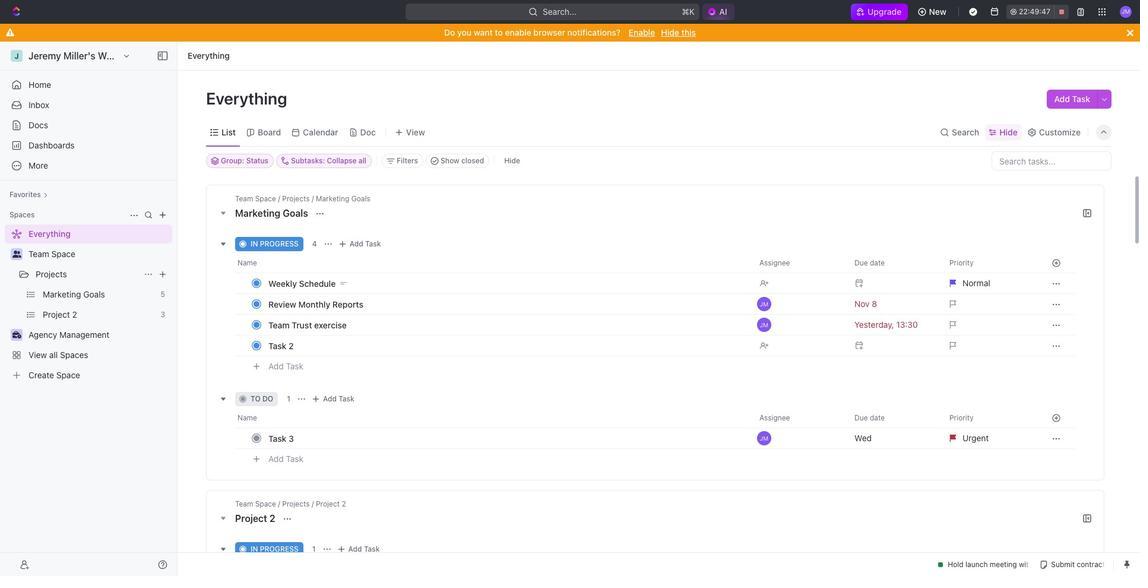 Task type: locate. For each thing, give the bounding box(es) containing it.
weekly schedule link
[[266, 275, 751, 292]]

team space link
[[29, 245, 170, 264]]

assignee button for 4
[[753, 254, 848, 273]]

1 vertical spatial all
[[49, 350, 58, 360]]

2 priority button from the top
[[943, 409, 1038, 428]]

3
[[161, 310, 165, 319], [289, 434, 294, 444]]

0 vertical spatial marketing
[[316, 194, 350, 203]]

name button up weekly schedule link
[[235, 254, 753, 273]]

2 horizontal spatial goals
[[352, 194, 371, 203]]

goals down team space / projects / marketing goals
[[283, 208, 308, 219]]

0 vertical spatial project
[[43, 310, 70, 320]]

j
[[14, 51, 19, 60]]

tree containing everything
[[5, 225, 172, 385]]

0 vertical spatial projects
[[282, 194, 310, 203]]

marketing down team space / projects / marketing goals
[[235, 208, 281, 219]]

view up filters
[[406, 127, 425, 137]]

enable
[[629, 27, 656, 37]]

goals down projects link
[[83, 289, 105, 300]]

priority button for 4
[[943, 254, 1038, 273]]

2 vertical spatial marketing
[[43, 289, 81, 300]]

space for team space / projects / project 2
[[255, 500, 276, 509]]

2 vertical spatial hide
[[505, 156, 521, 165]]

0 horizontal spatial to
[[251, 395, 261, 404]]

2 horizontal spatial project
[[316, 500, 340, 509]]

more
[[29, 160, 48, 171]]

in for 4
[[251, 239, 258, 248]]

view inside sidebar navigation
[[29, 350, 47, 360]]

0 vertical spatial due date
[[855, 259, 885, 267]]

marketing goals down team space / projects / marketing goals
[[235, 208, 311, 219]]

1 vertical spatial project
[[316, 500, 340, 509]]

1 vertical spatial date
[[871, 414, 885, 423]]

spaces
[[10, 210, 35, 219], [60, 350, 88, 360]]

1 vertical spatial due date button
[[848, 409, 943, 428]]

marketing goals inside tree
[[43, 289, 105, 300]]

0 vertical spatial in
[[251, 239, 258, 248]]

to right 'want'
[[495, 27, 503, 37]]

2 vertical spatial goals
[[83, 289, 105, 300]]

marketing goals
[[235, 208, 311, 219], [43, 289, 105, 300]]

user group image
[[12, 251, 21, 258]]

1 for in progress
[[312, 545, 316, 554]]

0 horizontal spatial spaces
[[10, 210, 35, 219]]

everything link
[[185, 49, 233, 63], [5, 225, 168, 244]]

2 date from the top
[[871, 414, 885, 423]]

2 horizontal spatial hide
[[1000, 127, 1018, 137]]

2 assignee button from the top
[[753, 409, 848, 428]]

team space / projects / marketing goals
[[235, 194, 371, 203]]

jm
[[1122, 8, 1131, 15], [761, 301, 769, 308], [761, 321, 769, 329], [761, 435, 769, 442]]

0 vertical spatial priority button
[[943, 254, 1038, 273]]

1 horizontal spatial 3
[[289, 434, 294, 444]]

0 vertical spatial name button
[[235, 254, 753, 273]]

dashboards
[[29, 140, 75, 150]]

1 right do
[[287, 395, 291, 404]]

hide
[[662, 27, 680, 37], [1000, 127, 1018, 137], [505, 156, 521, 165]]

0 vertical spatial priority
[[950, 259, 974, 267]]

monthly
[[299, 299, 331, 309]]

0 horizontal spatial 1
[[287, 395, 291, 404]]

spaces down agency management
[[60, 350, 88, 360]]

1 priority from the top
[[950, 259, 974, 267]]

priority for 1
[[950, 414, 974, 423]]

marketing down projects link
[[43, 289, 81, 300]]

‎task 2 link
[[266, 337, 751, 354]]

name button up task 3 link
[[235, 409, 753, 428]]

to do
[[251, 395, 273, 404]]

2 due date button from the top
[[848, 409, 943, 428]]

2 assignee from the top
[[760, 414, 791, 423]]

in progress for 4
[[251, 239, 299, 248]]

new button
[[913, 2, 954, 21]]

1 assignee from the top
[[760, 259, 791, 267]]

1 vertical spatial spaces
[[60, 350, 88, 360]]

1 progress from the top
[[260, 239, 299, 248]]

search
[[953, 127, 980, 137]]

1 in from the top
[[251, 239, 258, 248]]

project 2 down team space / projects / project 2 on the bottom of page
[[235, 513, 278, 524]]

1 vertical spatial due date
[[855, 414, 885, 423]]

collapse
[[327, 156, 357, 165]]

1 vertical spatial projects
[[36, 269, 67, 279]]

board
[[258, 127, 281, 137]]

hide right closed
[[505, 156, 521, 165]]

1 vertical spatial hide
[[1000, 127, 1018, 137]]

goals
[[352, 194, 371, 203], [283, 208, 308, 219], [83, 289, 105, 300]]

0 horizontal spatial 3
[[161, 310, 165, 319]]

project 2
[[43, 310, 77, 320], [235, 513, 278, 524]]

0 vertical spatial all
[[359, 156, 367, 165]]

1 horizontal spatial everything link
[[185, 49, 233, 63]]

0 vertical spatial 1
[[287, 395, 291, 404]]

0 vertical spatial everything link
[[185, 49, 233, 63]]

1 vertical spatial to
[[251, 395, 261, 404]]

1 vertical spatial everything link
[[5, 225, 168, 244]]

name
[[238, 259, 257, 267], [238, 414, 257, 423]]

assignee
[[760, 259, 791, 267], [760, 414, 791, 423]]

progress left 4
[[260, 239, 299, 248]]

1 down team space / projects / project 2 on the bottom of page
[[312, 545, 316, 554]]

goals down collapse on the left top of page
[[352, 194, 371, 203]]

do
[[445, 27, 455, 37]]

jm button for task 3
[[753, 428, 848, 449]]

0 vertical spatial assignee
[[760, 259, 791, 267]]

progress
[[260, 239, 299, 248], [260, 545, 299, 554]]

1 vertical spatial goals
[[283, 208, 308, 219]]

browser
[[534, 27, 566, 37]]

assignee button for 1
[[753, 409, 848, 428]]

spaces down favorites
[[10, 210, 35, 219]]

1 due date button from the top
[[848, 254, 943, 273]]

view for view all spaces
[[29, 350, 47, 360]]

view all spaces link
[[5, 346, 170, 365]]

1 date from the top
[[871, 259, 885, 267]]

1 horizontal spatial goals
[[283, 208, 308, 219]]

progress for 1
[[260, 545, 299, 554]]

0 vertical spatial project 2
[[43, 310, 77, 320]]

1 vertical spatial project 2
[[235, 513, 278, 524]]

0 horizontal spatial marketing
[[43, 289, 81, 300]]

add
[[1055, 94, 1071, 104], [350, 239, 364, 248], [269, 361, 284, 371], [323, 395, 337, 404], [269, 454, 284, 464], [349, 545, 362, 554]]

1 vertical spatial marketing
[[235, 208, 281, 219]]

0 vertical spatial date
[[871, 259, 885, 267]]

projects link
[[36, 265, 139, 284]]

priority up the normal on the right of the page
[[950, 259, 974, 267]]

team inside sidebar navigation
[[29, 249, 49, 259]]

management
[[59, 330, 110, 340]]

hide right search
[[1000, 127, 1018, 137]]

name button
[[235, 254, 753, 273], [235, 409, 753, 428]]

customize button
[[1024, 124, 1085, 141]]

1 vertical spatial 3
[[289, 434, 294, 444]]

all right collapse on the left top of page
[[359, 156, 367, 165]]

0 vertical spatial spaces
[[10, 210, 35, 219]]

jm button
[[1117, 2, 1136, 21], [753, 294, 848, 315], [753, 314, 848, 336], [753, 428, 848, 449]]

1 horizontal spatial project
[[235, 513, 267, 524]]

in progress
[[251, 239, 299, 248], [251, 545, 299, 554]]

assignee for 1
[[760, 414, 791, 423]]

2 due from the top
[[855, 414, 869, 423]]

1 vertical spatial view
[[29, 350, 47, 360]]

0 vertical spatial due date button
[[848, 254, 943, 273]]

view up create
[[29, 350, 47, 360]]

space for team space
[[51, 249, 75, 259]]

0 vertical spatial view
[[406, 127, 425, 137]]

1 horizontal spatial to
[[495, 27, 503, 37]]

1 horizontal spatial project 2
[[235, 513, 278, 524]]

1 due date from the top
[[855, 259, 885, 267]]

jeremy
[[29, 51, 61, 61]]

filters button
[[382, 154, 424, 168]]

view for view
[[406, 127, 425, 137]]

hide inside hide button
[[505, 156, 521, 165]]

docs
[[29, 120, 48, 130]]

jm button for review monthly reports
[[753, 294, 848, 315]]

1 horizontal spatial 1
[[312, 545, 316, 554]]

show
[[441, 156, 460, 165]]

1 vertical spatial assignee
[[760, 414, 791, 423]]

1 vertical spatial marketing goals
[[43, 289, 105, 300]]

assignee button
[[753, 254, 848, 273], [753, 409, 848, 428]]

0 vertical spatial hide
[[662, 27, 680, 37]]

0 vertical spatial 3
[[161, 310, 165, 319]]

team
[[235, 194, 253, 203], [29, 249, 49, 259], [269, 320, 290, 330], [235, 500, 253, 509]]

favorites button
[[5, 188, 53, 202]]

1 horizontal spatial view
[[406, 127, 425, 137]]

marketing goals down projects link
[[43, 289, 105, 300]]

view
[[406, 127, 425, 137], [29, 350, 47, 360]]

0 vertical spatial due
[[855, 259, 869, 267]]

view button
[[391, 118, 430, 146]]

projects for marketing goals
[[282, 194, 310, 203]]

2 in from the top
[[251, 545, 258, 554]]

0 horizontal spatial everything link
[[5, 225, 168, 244]]

tree
[[5, 225, 172, 385]]

show closed button
[[426, 154, 490, 168]]

‎task
[[269, 341, 287, 351]]

priority button for 1
[[943, 409, 1038, 428]]

board link
[[256, 124, 281, 141]]

show closed
[[441, 156, 484, 165]]

priority button up the normal on the right of the page
[[943, 254, 1038, 273]]

in
[[251, 239, 258, 248], [251, 545, 258, 554]]

0 horizontal spatial hide
[[505, 156, 521, 165]]

0 horizontal spatial project 2
[[43, 310, 77, 320]]

1 vertical spatial in progress
[[251, 545, 299, 554]]

date
[[871, 259, 885, 267], [871, 414, 885, 423]]

ai
[[720, 7, 728, 17]]

22:49:47
[[1020, 7, 1051, 16]]

1 vertical spatial priority
[[950, 414, 974, 423]]

in progress down team space / projects / project 2 on the bottom of page
[[251, 545, 299, 554]]

2 vertical spatial everything
[[29, 229, 71, 239]]

sidebar navigation
[[0, 42, 180, 576]]

1 assignee button from the top
[[753, 254, 848, 273]]

progress down team space / projects / project 2 on the bottom of page
[[260, 545, 299, 554]]

0 horizontal spatial goals
[[83, 289, 105, 300]]

1 vertical spatial assignee button
[[753, 409, 848, 428]]

0 horizontal spatial view
[[29, 350, 47, 360]]

priority up 'urgent'
[[950, 414, 974, 423]]

view inside button
[[406, 127, 425, 137]]

due date button for 4
[[848, 254, 943, 273]]

tree inside sidebar navigation
[[5, 225, 172, 385]]

0 vertical spatial goals
[[352, 194, 371, 203]]

weekly
[[269, 278, 297, 289]]

0 horizontal spatial marketing goals
[[43, 289, 105, 300]]

jeremy miller's workspace
[[29, 51, 147, 61]]

due date button
[[848, 254, 943, 273], [848, 409, 943, 428]]

0 vertical spatial in progress
[[251, 239, 299, 248]]

2 priority from the top
[[950, 414, 974, 423]]

hide button
[[986, 124, 1022, 141]]

priority button up 'urgent'
[[943, 409, 1038, 428]]

1 vertical spatial name button
[[235, 409, 753, 428]]

2 due date from the top
[[855, 414, 885, 423]]

1
[[287, 395, 291, 404], [312, 545, 316, 554]]

hide left the this
[[662, 27, 680, 37]]

1 vertical spatial priority button
[[943, 409, 1038, 428]]

1 priority button from the top
[[943, 254, 1038, 273]]

team for team space / projects / project 2
[[235, 500, 253, 509]]

1 in progress from the top
[[251, 239, 299, 248]]

create space link
[[5, 366, 170, 385]]

0 vertical spatial progress
[[260, 239, 299, 248]]

due for 4
[[855, 259, 869, 267]]

priority button
[[943, 254, 1038, 273], [943, 409, 1038, 428]]

projects
[[282, 194, 310, 203], [36, 269, 67, 279], [282, 500, 310, 509]]

calendar
[[303, 127, 339, 137]]

2 vertical spatial projects
[[282, 500, 310, 509]]

0 vertical spatial assignee button
[[753, 254, 848, 273]]

0 vertical spatial everything
[[188, 51, 230, 61]]

in progress left 4
[[251, 239, 299, 248]]

0 horizontal spatial all
[[49, 350, 58, 360]]

marketing
[[316, 194, 350, 203], [235, 208, 281, 219], [43, 289, 81, 300]]

1 vertical spatial name
[[238, 414, 257, 423]]

marketing down subtasks: collapse all
[[316, 194, 350, 203]]

project 2 up agency management
[[43, 310, 77, 320]]

2 inside sidebar navigation
[[72, 310, 77, 320]]

project 2 inside tree
[[43, 310, 77, 320]]

all up create space
[[49, 350, 58, 360]]

1 due from the top
[[855, 259, 869, 267]]

1 horizontal spatial spaces
[[60, 350, 88, 360]]

1 vertical spatial in
[[251, 545, 258, 554]]

1 vertical spatial progress
[[260, 545, 299, 554]]

everything for bottommost everything link
[[29, 229, 71, 239]]

all
[[359, 156, 367, 165], [49, 350, 58, 360]]

2 name button from the top
[[235, 409, 753, 428]]

in progress for 1
[[251, 545, 299, 554]]

to left do
[[251, 395, 261, 404]]

0 horizontal spatial project
[[43, 310, 70, 320]]

2 in progress from the top
[[251, 545, 299, 554]]

1 vertical spatial due
[[855, 414, 869, 423]]

everything inside tree
[[29, 229, 71, 239]]

1 vertical spatial 1
[[312, 545, 316, 554]]

0 vertical spatial to
[[495, 27, 503, 37]]

0 vertical spatial name
[[238, 259, 257, 267]]

enable
[[505, 27, 532, 37]]

0 vertical spatial marketing goals
[[235, 208, 311, 219]]

2 progress from the top
[[260, 545, 299, 554]]

due
[[855, 259, 869, 267], [855, 414, 869, 423]]

weekly schedule
[[269, 278, 336, 289]]

team space / projects / project 2
[[235, 500, 346, 509]]



Task type: vqa. For each thing, say whether or not it's contained in the screenshot.
bottommost the Condition
no



Task type: describe. For each thing, give the bounding box(es) containing it.
space for team space / projects / marketing goals
[[255, 194, 276, 203]]

group:
[[221, 156, 244, 165]]

you
[[458, 27, 472, 37]]

doc link
[[358, 124, 376, 141]]

status
[[246, 156, 269, 165]]

normal button
[[943, 273, 1038, 294]]

closed
[[462, 156, 484, 165]]

jm for task 3
[[761, 435, 769, 442]]

agency
[[29, 330, 57, 340]]

jm for team trust exercise
[[761, 321, 769, 329]]

doc
[[361, 127, 376, 137]]

jm for review monthly reports
[[761, 301, 769, 308]]

1 horizontal spatial all
[[359, 156, 367, 165]]

dashboards link
[[5, 136, 172, 155]]

list link
[[219, 124, 236, 141]]

progress for 4
[[260, 239, 299, 248]]

want
[[474, 27, 493, 37]]

ai button
[[703, 4, 735, 20]]

1 vertical spatial everything
[[206, 89, 291, 108]]

assignee for 4
[[760, 259, 791, 267]]

search button
[[937, 124, 984, 141]]

workspace
[[98, 51, 147, 61]]

search...
[[543, 7, 577, 17]]

review
[[269, 299, 297, 309]]

upgrade
[[868, 7, 902, 17]]

1 horizontal spatial hide
[[662, 27, 680, 37]]

2 horizontal spatial marketing
[[316, 194, 350, 203]]

miller's
[[64, 51, 96, 61]]

home link
[[5, 75, 172, 94]]

do
[[263, 395, 273, 404]]

in for 1
[[251, 545, 258, 554]]

view all spaces
[[29, 350, 88, 360]]

4
[[312, 239, 317, 248]]

upgrade link
[[852, 4, 908, 20]]

review monthly reports
[[269, 299, 364, 309]]

do you want to enable browser notifications? enable hide this
[[445, 27, 696, 37]]

team for team trust exercise
[[269, 320, 290, 330]]

goals inside marketing goals link
[[83, 289, 105, 300]]

customize
[[1040, 127, 1082, 137]]

hide button
[[500, 154, 525, 168]]

date for 1
[[871, 414, 885, 423]]

2 name from the top
[[238, 414, 257, 423]]

team for team space / projects / marketing goals
[[235, 194, 253, 203]]

space for create space
[[56, 370, 80, 380]]

projects for project 2
[[282, 500, 310, 509]]

trust
[[292, 320, 312, 330]]

filters
[[397, 156, 418, 165]]

marketing goals link
[[43, 285, 156, 304]]

due date button for 1
[[848, 409, 943, 428]]

project inside tree
[[43, 310, 70, 320]]

notifications?
[[568, 27, 621, 37]]

group: status
[[221, 156, 269, 165]]

hide inside hide dropdown button
[[1000, 127, 1018, 137]]

business time image
[[12, 332, 21, 339]]

agency management
[[29, 330, 110, 340]]

urgent button
[[943, 428, 1038, 449]]

jeremy miller's workspace, , element
[[11, 50, 23, 62]]

2 vertical spatial project
[[235, 513, 267, 524]]

create space
[[29, 370, 80, 380]]

Search tasks... text field
[[993, 152, 1112, 170]]

task 3
[[269, 434, 294, 444]]

3 inside tree
[[161, 310, 165, 319]]

due for 1
[[855, 414, 869, 423]]

subtasks: collapse all
[[291, 156, 367, 165]]

1 horizontal spatial marketing goals
[[235, 208, 311, 219]]

subtasks:
[[291, 156, 325, 165]]

docs link
[[5, 116, 172, 135]]

team trust exercise
[[269, 320, 347, 330]]

view button
[[391, 124, 430, 141]]

team trust exercise link
[[266, 316, 751, 334]]

normal
[[963, 278, 991, 288]]

inbox link
[[5, 96, 172, 115]]

calendar link
[[301, 124, 339, 141]]

team space
[[29, 249, 75, 259]]

agency management link
[[29, 326, 170, 345]]

5
[[161, 290, 165, 299]]

due date for 1
[[855, 414, 885, 423]]

⌘k
[[683, 7, 695, 17]]

favorites
[[10, 190, 41, 199]]

this
[[682, 27, 696, 37]]

more button
[[5, 156, 172, 175]]

everything for top everything link
[[188, 51, 230, 61]]

new
[[930, 7, 947, 17]]

date for 4
[[871, 259, 885, 267]]

review monthly reports link
[[266, 296, 751, 313]]

team for team space
[[29, 249, 49, 259]]

priority for 4
[[950, 259, 974, 267]]

1 name button from the top
[[235, 254, 753, 273]]

‎task 2
[[269, 341, 294, 351]]

1 horizontal spatial marketing
[[235, 208, 281, 219]]

schedule
[[299, 278, 336, 289]]

exercise
[[314, 320, 347, 330]]

1 name from the top
[[238, 259, 257, 267]]

all inside tree
[[49, 350, 58, 360]]

due date for 4
[[855, 259, 885, 267]]

home
[[29, 80, 51, 90]]

reports
[[333, 299, 364, 309]]

jm button for team trust exercise
[[753, 314, 848, 336]]

list
[[222, 127, 236, 137]]

project 2 link
[[43, 305, 156, 324]]

22:49:47 button
[[1007, 5, 1070, 19]]

projects inside sidebar navigation
[[36, 269, 67, 279]]

inbox
[[29, 100, 49, 110]]

1 for to do
[[287, 395, 291, 404]]

marketing inside marketing goals link
[[43, 289, 81, 300]]

create
[[29, 370, 54, 380]]

urgent
[[963, 433, 990, 443]]



